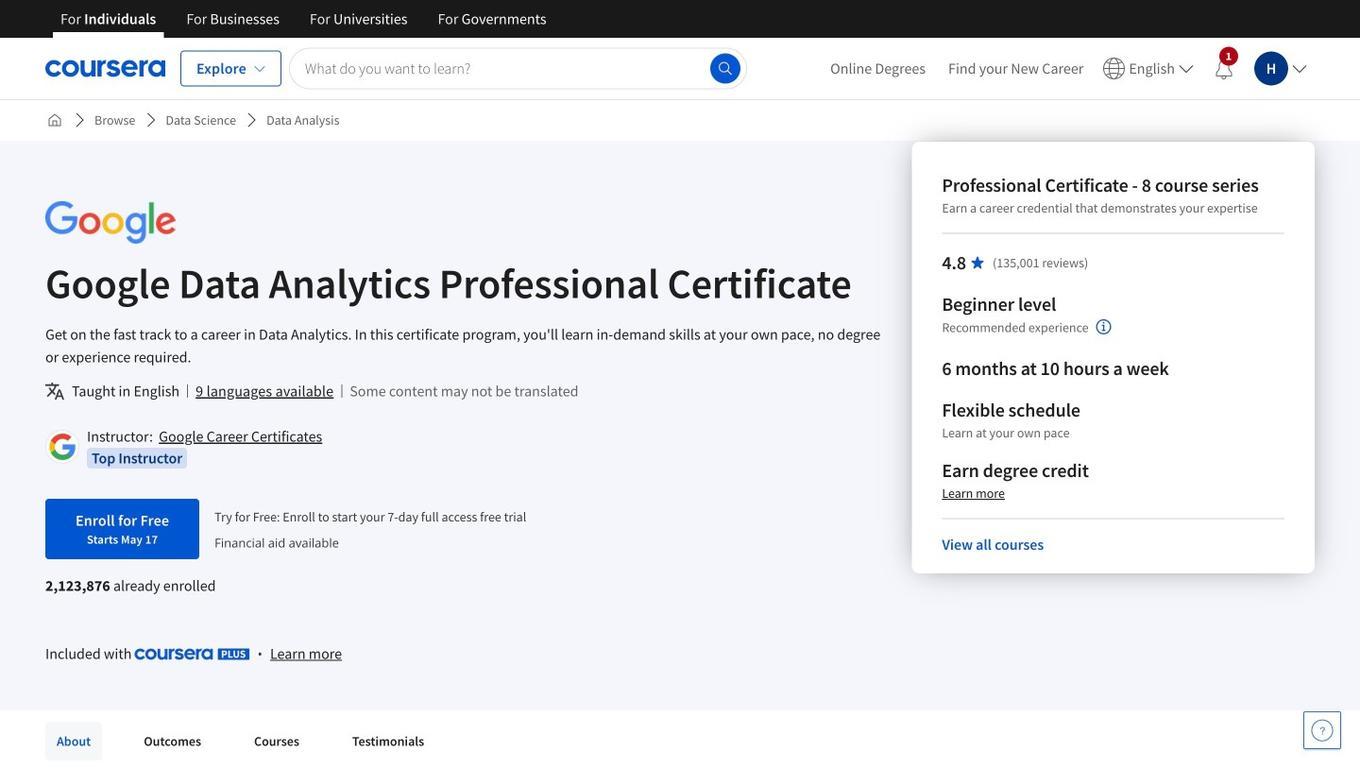 Task type: vqa. For each thing, say whether or not it's contained in the screenshot.
Enhance
no



Task type: locate. For each thing, give the bounding box(es) containing it.
google image
[[45, 201, 176, 244]]

What do you want to learn? text field
[[289, 48, 747, 89]]

None search field
[[289, 48, 747, 89]]

coursera image
[[45, 53, 165, 84]]

coursera plus image
[[135, 649, 250, 660]]

menu
[[819, 38, 1315, 99]]

information about difficulty level pre-requisites. image
[[1097, 319, 1112, 334]]

home image
[[47, 112, 62, 128]]

banner navigation
[[45, 0, 562, 38]]

google career certificates image
[[48, 433, 77, 461]]



Task type: describe. For each thing, give the bounding box(es) containing it.
help center image
[[1312, 719, 1334, 742]]

learn more about degree credit element
[[942, 484, 1005, 503]]



